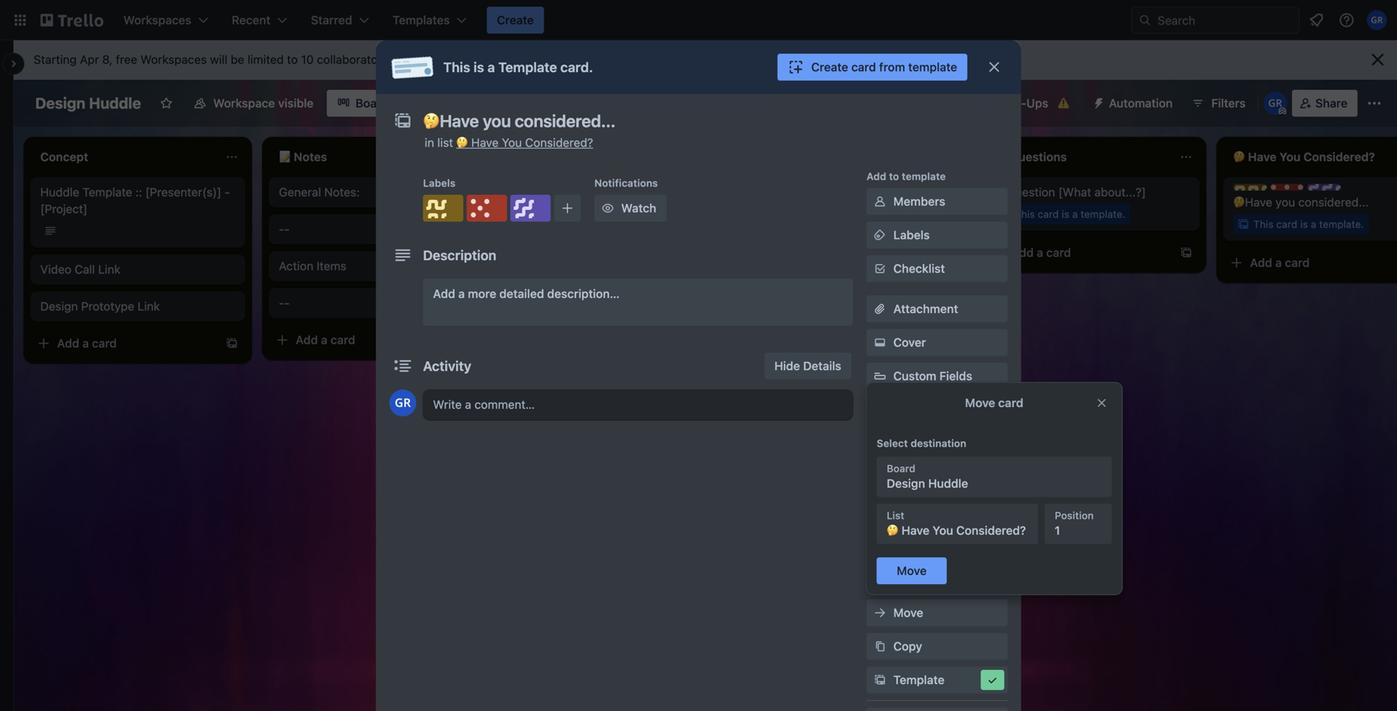 Task type: describe. For each thing, give the bounding box(es) containing it.
limits
[[562, 53, 590, 66]]

huddle template :: [presenter(s)] - [project] link
[[40, 184, 235, 218]]

10
[[301, 53, 314, 66]]

items
[[317, 259, 346, 273]]

huddle inside huddle template :: [presenter(s)] - [project]
[[40, 185, 79, 199]]

sm image for copy
[[872, 639, 889, 655]]

card inside "button"
[[851, 60, 876, 74]]

color: purple, title: none image
[[1307, 184, 1341, 191]]

learn more about collaborator limits link
[[395, 53, 590, 66]]

1 vertical spatial more
[[468, 287, 496, 301]]

add down action items
[[296, 333, 318, 347]]

add power-ups link
[[867, 464, 1008, 491]]

::
[[135, 185, 142, 199]]

be
[[231, 53, 244, 66]]

sm image for automation
[[1086, 90, 1109, 113]]

action items
[[279, 259, 346, 273]]

board for board design huddle
[[887, 463, 916, 475]]

automation inside button
[[1109, 96, 1173, 110]]

limited
[[248, 53, 284, 66]]

workspace
[[213, 96, 275, 110]]

a down items
[[321, 333, 328, 347]]

attachment
[[894, 302, 958, 316]]

create for create card from template
[[811, 60, 848, 74]]

add a card button down [what
[[985, 239, 1170, 266]]

about
[[459, 53, 490, 66]]

add down figma
[[894, 470, 916, 484]]

template button
[[867, 667, 1008, 694]]

prototype
[[81, 300, 134, 313]]

add to template
[[867, 171, 946, 182]]

huddle inside board name text field
[[89, 94, 141, 112]]

description…
[[547, 287, 620, 301]]

1 create from template… image from the left
[[941, 246, 955, 260]]

labels inside the labels link
[[894, 228, 930, 242]]

0 vertical spatial you
[[502, 136, 522, 150]]

select destination
[[877, 438, 967, 450]]

members
[[894, 195, 946, 208]]

details
[[803, 359, 841, 373]]

this is a template card.
[[443, 59, 593, 75]]

0 horizontal spatial labels
[[423, 177, 456, 189]]

move for move
[[894, 606, 923, 620]]

0 horizontal spatial color: red, title: none image
[[467, 195, 507, 222]]

general
[[279, 185, 321, 199]]

add inside button
[[894, 539, 916, 553]]

huddle inside board design huddle
[[928, 477, 968, 491]]

this down 🙋question
[[1015, 208, 1035, 220]]

1 vertical spatial greg robinson (gregrobinson96) image
[[389, 390, 416, 417]]

Board name text field
[[27, 90, 149, 117]]

greg robinson (gregrobinson96) image
[[1264, 92, 1287, 115]]

about...]
[[891, 185, 937, 199]]

add a card for add a card button underneath action items link
[[296, 333, 355, 347]]

is left collaborator
[[474, 59, 484, 75]]

attachment button
[[867, 296, 1008, 323]]

open information menu image
[[1338, 12, 1355, 29]]

copy
[[894, 640, 922, 654]]

custom fields button
[[867, 368, 1008, 385]]

🤔 inside list 🤔 have you considered?
[[887, 524, 899, 538]]

list
[[887, 510, 905, 522]]

you inside list 🤔 have you considered?
[[933, 524, 953, 538]]

2 vertical spatial power-
[[919, 470, 958, 484]]

video call link
[[40, 263, 120, 276]]

hide
[[775, 359, 800, 373]]

card.
[[561, 59, 593, 75]]

[project]
[[40, 202, 88, 216]]

create for create
[[497, 13, 534, 27]]

is down [i'm on the top of the page
[[823, 208, 831, 220]]

template inside huddle template :: [presenter(s)] - [project]
[[82, 185, 132, 199]]

learn
[[395, 53, 425, 66]]

👎negative
[[756, 185, 816, 199]]

8,
[[102, 53, 113, 66]]

power- inside button
[[987, 96, 1027, 110]]

1 horizontal spatial ups
[[958, 470, 980, 484]]

watch button
[[594, 195, 667, 222]]

link for design prototype link
[[138, 300, 160, 313]]

destination
[[911, 438, 967, 450]]

1 horizontal spatial template.
[[1081, 208, 1126, 220]]

0 horizontal spatial this card is a template.
[[776, 208, 887, 220]]

a down "design prototype link"
[[82, 337, 89, 350]]

really
[[585, 185, 615, 199]]

0 horizontal spatial ups
[[902, 413, 921, 424]]

free
[[116, 53, 137, 66]]

considered...
[[1299, 195, 1369, 209]]

notes:
[[324, 185, 360, 199]]

custom
[[894, 369, 937, 383]]

1 horizontal spatial this card is a template.
[[1015, 208, 1126, 220]]

fields
[[940, 369, 973, 383]]

video
[[40, 263, 71, 276]]

🙋question
[[995, 185, 1055, 199]]

[presenter(s)]
[[145, 185, 221, 199]]

power-ups inside button
[[987, 96, 1049, 110]]

👍positive
[[518, 185, 572, 199]]

position 1
[[1055, 510, 1094, 538]]

share
[[1316, 96, 1348, 110]]

1 vertical spatial power-ups
[[867, 413, 921, 424]]

hide details
[[775, 359, 841, 373]]

add a more detailed description… link
[[423, 279, 853, 326]]

add a card button down action items link
[[269, 327, 454, 354]]

move card
[[965, 396, 1024, 410]]

[i'm
[[819, 185, 840, 199]]

description
[[423, 247, 497, 263]]

this down 👎negative
[[776, 208, 796, 220]]

[i
[[575, 185, 582, 199]]

1 -- link from the top
[[279, 221, 474, 238]]

1 -- from the top
[[279, 222, 290, 236]]

0 vertical spatial have
[[471, 136, 499, 150]]

2 horizontal spatial this card is a template.
[[1254, 218, 1364, 230]]

is down 🙋question [what about...?]
[[1062, 208, 1070, 220]]

template inside "template" button
[[894, 673, 945, 687]]

create card from template button
[[778, 54, 968, 81]]

in list 🤔 have you considered?
[[425, 136, 593, 150]]

power-ups button
[[954, 90, 1082, 117]]

add a card for add a card button underneath [what
[[1012, 246, 1071, 260]]

add a card for add a card button under 🤔have you considered... link
[[1250, 256, 1310, 270]]

design huddle
[[35, 94, 141, 112]]

sm image for labels
[[872, 227, 889, 244]]

figma
[[894, 437, 927, 450]]

🙋question [what about...?] link
[[995, 184, 1190, 201]]

huddle template :: [presenter(s)] - [project]
[[40, 185, 230, 216]]

0 horizontal spatial template.
[[842, 208, 887, 220]]

starting
[[34, 53, 77, 66]]

add down the 🤔have
[[1250, 256, 1272, 270]]

from
[[879, 60, 905, 74]]

a down [what
[[1072, 208, 1078, 220]]

cover link
[[867, 329, 1008, 356]]

design prototype link link
[[40, 298, 235, 315]]

🤔have you considered... link
[[1233, 194, 1397, 211]]

activity
[[423, 358, 471, 374]]

a down you
[[1276, 256, 1282, 270]]

1 horizontal spatial to
[[889, 171, 899, 182]]

🤔 have you considered? link
[[456, 136, 593, 150]]

1 vertical spatial template
[[902, 171, 946, 182]]

color: yellow, title: none image
[[423, 195, 463, 222]]

link for video call link
[[98, 263, 120, 276]]

0 horizontal spatial considered?
[[525, 136, 593, 150]]



Task type: locate. For each thing, give the bounding box(es) containing it.
sm image inside the watch button
[[600, 200, 616, 217]]

1 horizontal spatial color: red, title: none image
[[1270, 184, 1304, 191]]

design for design prototype link
[[40, 300, 78, 313]]

board for board
[[356, 96, 388, 110]]

0 horizontal spatial move
[[894, 606, 923, 620]]

add a card button down 🤔have you considered... link
[[1223, 250, 1397, 276]]

template left ::
[[82, 185, 132, 199]]

1 horizontal spatial board
[[887, 463, 916, 475]]

to up the about...]
[[889, 171, 899, 182]]

list
[[437, 136, 453, 150]]

🤔have you considered...
[[1233, 195, 1369, 209]]

link
[[98, 263, 120, 276], [138, 300, 160, 313]]

star or unstar board image
[[160, 97, 173, 110]]

this card is a template. down 🙋question [what about...?]
[[1015, 208, 1126, 220]]

2 -- link from the top
[[279, 295, 474, 312]]

general notes:
[[279, 185, 360, 199]]

design prototype link
[[40, 300, 160, 313]]

0 vertical spatial automation
[[1109, 96, 1173, 110]]

add a card down you
[[1250, 256, 1310, 270]]

board inside board design huddle
[[887, 463, 916, 475]]

0 vertical spatial considered?
[[525, 136, 593, 150]]

🤔 down the list
[[887, 524, 899, 538]]

1 vertical spatial design
[[40, 300, 78, 313]]

1
[[1055, 524, 1060, 538]]

have inside list 🤔 have you considered?
[[902, 524, 930, 538]]

🤔
[[456, 136, 468, 150], [887, 524, 899, 538]]

add a card
[[1012, 246, 1071, 260], [1250, 256, 1310, 270], [296, 333, 355, 347], [57, 337, 117, 350]]

link inside "design prototype link" link
[[138, 300, 160, 313]]

automation button
[[1086, 90, 1183, 117]]

sm image
[[1086, 90, 1109, 113], [872, 193, 889, 210], [600, 200, 616, 217], [872, 227, 889, 244], [872, 334, 889, 351], [872, 639, 889, 655], [872, 672, 889, 689], [984, 672, 1001, 689]]

design down video
[[40, 300, 78, 313]]

you
[[1276, 195, 1295, 209]]

a down 🙋question
[[1037, 246, 1043, 260]]

liked...]
[[618, 185, 657, 199]]

2 -- from the top
[[279, 296, 290, 310]]

1 vertical spatial you
[[933, 524, 953, 538]]

call
[[75, 263, 95, 276]]

Search field
[[1152, 8, 1299, 33]]

0 horizontal spatial power-
[[867, 413, 902, 424]]

0 horizontal spatial create
[[497, 13, 534, 27]]

search image
[[1139, 13, 1152, 27]]

-- down action
[[279, 296, 290, 310]]

1 vertical spatial create
[[811, 60, 848, 74]]

huddle up list 🤔 have you considered?
[[928, 477, 968, 491]]

1 horizontal spatial greg robinson (gregrobinson96) image
[[1367, 10, 1387, 30]]

a down description
[[458, 287, 465, 301]]

sm image for template
[[872, 672, 889, 689]]

0 horizontal spatial 🤔
[[456, 136, 468, 150]]

add a card down 🙋question
[[1012, 246, 1071, 260]]

2 vertical spatial ups
[[958, 470, 980, 484]]

checklist button
[[867, 255, 1008, 282]]

0 horizontal spatial more
[[428, 53, 456, 66]]

action
[[279, 259, 313, 273]]

this
[[443, 59, 470, 75], [776, 208, 796, 220], [1015, 208, 1035, 220], [1254, 218, 1274, 230]]

1 vertical spatial --
[[279, 296, 290, 310]]

considered? left 1
[[956, 524, 1026, 538]]

1 vertical spatial huddle
[[40, 185, 79, 199]]

move
[[965, 396, 995, 410], [894, 606, 923, 620]]

labels
[[423, 177, 456, 189], [894, 228, 930, 242]]

design for design huddle
[[35, 94, 85, 112]]

[what
[[1059, 185, 1091, 199]]

workspaces
[[140, 53, 207, 66]]

color: red, title: none image up you
[[1270, 184, 1304, 191]]

customize views image
[[407, 95, 424, 112]]

video call link link
[[40, 261, 235, 278]]

add down the list
[[894, 539, 916, 553]]

more right learn
[[428, 53, 456, 66]]

🤔 right list
[[456, 136, 468, 150]]

None text field
[[415, 106, 969, 136]]

add a card down "design prototype link"
[[57, 337, 117, 350]]

sm image for watch
[[600, 200, 616, 217]]

a down create button
[[488, 59, 495, 75]]

this card is a template. down [i'm on the top of the page
[[776, 208, 887, 220]]

0 vertical spatial power-ups
[[987, 96, 1049, 110]]

add a card button down "design prototype link" link
[[30, 330, 215, 357]]

sm image inside automation button
[[1086, 90, 1109, 113]]

template. down 👎negative [i'm not sure about...] link
[[842, 208, 887, 220]]

0 horizontal spatial automation
[[867, 513, 924, 525]]

1 vertical spatial board
[[887, 463, 916, 475]]

0 vertical spatial 🤔
[[456, 136, 468, 150]]

sm image inside the labels link
[[872, 227, 889, 244]]

sure
[[864, 185, 888, 199]]

0 horizontal spatial to
[[287, 53, 298, 66]]

1 horizontal spatial considered?
[[956, 524, 1026, 538]]

0 horizontal spatial link
[[98, 263, 120, 276]]

members link
[[867, 188, 1008, 215]]

sm image for cover
[[872, 334, 889, 351]]

workspace visible button
[[183, 90, 324, 117]]

filters button
[[1186, 90, 1251, 117]]

huddle down the 8, on the left
[[89, 94, 141, 112]]

list 🤔 have you considered?
[[887, 510, 1026, 538]]

a down 🤔have you considered... link
[[1311, 218, 1317, 230]]

2 horizontal spatial template.
[[1319, 218, 1364, 230]]

0 vertical spatial link
[[98, 263, 120, 276]]

0 vertical spatial template
[[908, 60, 957, 74]]

you up 👍positive
[[502, 136, 522, 150]]

have right list
[[471, 136, 499, 150]]

👎negative [i'm not sure about...] link
[[756, 184, 951, 201]]

0 horizontal spatial board
[[356, 96, 388, 110]]

create from template… image
[[941, 246, 955, 260], [1180, 246, 1193, 260]]

template right from
[[908, 60, 957, 74]]

notifications
[[594, 177, 658, 189]]

0 vertical spatial create
[[497, 13, 534, 27]]

considered? inside list 🤔 have you considered?
[[956, 524, 1026, 538]]

2 horizontal spatial template
[[894, 673, 945, 687]]

-- up action
[[279, 222, 290, 236]]

add button button
[[867, 533, 1008, 560]]

actions
[[867, 582, 904, 594]]

1 horizontal spatial create from template… image
[[1180, 246, 1193, 260]]

template inside create card from template "button"
[[908, 60, 957, 74]]

link inside video call link link
[[98, 263, 120, 276]]

1 vertical spatial automation
[[867, 513, 924, 525]]

1 horizontal spatial labels
[[894, 228, 930, 242]]

add
[[867, 171, 886, 182], [1012, 246, 1034, 260], [1250, 256, 1272, 270], [433, 287, 455, 301], [296, 333, 318, 347], [57, 337, 79, 350], [894, 470, 916, 484], [894, 539, 916, 553]]

move for move card
[[965, 396, 995, 410]]

board design huddle
[[887, 463, 968, 491]]

0 vertical spatial more
[[428, 53, 456, 66]]

sm image inside cover link
[[872, 334, 889, 351]]

1 vertical spatial template
[[82, 185, 132, 199]]

color: yellow, title: none image
[[1233, 184, 1267, 191]]

template. down considered...
[[1319, 218, 1364, 230]]

0 vertical spatial color: red, title: none image
[[1270, 184, 1304, 191]]

0 vertical spatial -- link
[[279, 221, 474, 238]]

1 horizontal spatial power-ups
[[987, 96, 1049, 110]]

move right sm image at right
[[894, 606, 923, 620]]

2 vertical spatial template
[[894, 673, 945, 687]]

template
[[498, 59, 557, 75], [82, 185, 132, 199], [894, 673, 945, 687]]

add up the sure
[[867, 171, 886, 182]]

0 horizontal spatial huddle
[[40, 185, 79, 199]]

create up collaborator
[[497, 13, 534, 27]]

0 vertical spatial greg robinson (gregrobinson96) image
[[1367, 10, 1387, 30]]

2 vertical spatial design
[[887, 477, 925, 491]]

1 vertical spatial move
[[894, 606, 923, 620]]

this card is a template. down 🤔have you considered... link
[[1254, 218, 1364, 230]]

--
[[279, 222, 290, 236], [279, 296, 290, 310]]

-- link down action items link
[[279, 295, 474, 312]]

0 vertical spatial template
[[498, 59, 557, 75]]

1 vertical spatial considered?
[[956, 524, 1026, 538]]

add down 🙋question
[[1012, 246, 1034, 260]]

1 vertical spatial 🤔
[[887, 524, 899, 538]]

1 horizontal spatial 🤔
[[887, 524, 899, 538]]

add power-ups
[[894, 470, 980, 484]]

color: red, title: none image
[[1270, 184, 1304, 191], [467, 195, 507, 222]]

automation
[[1109, 96, 1173, 110], [867, 513, 924, 525]]

share button
[[1292, 90, 1358, 117]]

🤔have
[[1233, 195, 1273, 209]]

design down starting
[[35, 94, 85, 112]]

a down [i'm on the top of the page
[[834, 208, 839, 220]]

2 create from template… image from the left
[[1180, 246, 1193, 260]]

card
[[851, 60, 876, 74], [799, 208, 820, 220], [1038, 208, 1059, 220], [1277, 218, 1298, 230], [1047, 246, 1071, 260], [1285, 256, 1310, 270], [331, 333, 355, 347], [92, 337, 117, 350], [998, 396, 1024, 410]]

show menu image
[[1366, 95, 1383, 112]]

- inside huddle template :: [presenter(s)] - [project]
[[225, 185, 230, 199]]

copy link
[[867, 634, 1008, 660]]

1 horizontal spatial have
[[902, 524, 930, 538]]

design up the list
[[887, 477, 925, 491]]

1 horizontal spatial you
[[933, 524, 953, 538]]

considered? up 👍positive
[[525, 136, 593, 150]]

create card from template
[[811, 60, 957, 74]]

link down video call link link
[[138, 300, 160, 313]]

template down create button
[[498, 59, 557, 75]]

will
[[210, 53, 228, 66]]

1 vertical spatial to
[[889, 171, 899, 182]]

considered?
[[525, 136, 593, 150], [956, 524, 1026, 538]]

None submit
[[877, 558, 947, 585]]

color: purple, title: none image
[[510, 195, 551, 222]]

ups
[[1027, 96, 1049, 110], [902, 413, 921, 424], [958, 470, 980, 484]]

in
[[425, 136, 434, 150]]

0 notifications image
[[1307, 10, 1327, 30]]

this down the 🤔have
[[1254, 218, 1274, 230]]

1 vertical spatial labels
[[894, 228, 930, 242]]

this right learn
[[443, 59, 470, 75]]

board left customize views icon
[[356, 96, 388, 110]]

you up the button
[[933, 524, 953, 538]]

0 vertical spatial design
[[35, 94, 85, 112]]

primary element
[[0, 0, 1397, 40]]

1 vertical spatial power-
[[867, 413, 902, 424]]

add down description
[[433, 287, 455, 301]]

to left 10
[[287, 53, 298, 66]]

👎negative [i'm not sure about...]
[[756, 185, 937, 199]]

Write a comment text field
[[423, 390, 853, 420]]

huddle up [project]
[[40, 185, 79, 199]]

have
[[471, 136, 499, 150], [902, 524, 930, 538]]

0 vertical spatial huddle
[[89, 94, 141, 112]]

1 vertical spatial color: red, title: none image
[[467, 195, 507, 222]]

detailed
[[499, 287, 544, 301]]

create left from
[[811, 60, 848, 74]]

1 horizontal spatial template
[[498, 59, 557, 75]]

1 horizontal spatial move
[[965, 396, 995, 410]]

have up add button
[[902, 524, 930, 538]]

create inside button
[[497, 13, 534, 27]]

add down "design prototype link"
[[57, 337, 79, 350]]

move down fields on the right
[[965, 396, 995, 410]]

1 horizontal spatial automation
[[1109, 96, 1173, 110]]

2 vertical spatial huddle
[[928, 477, 968, 491]]

collaborator
[[493, 53, 559, 66]]

0 vertical spatial to
[[287, 53, 298, 66]]

button
[[919, 539, 955, 553]]

-- link up action items link
[[279, 221, 474, 238]]

0 horizontal spatial template
[[82, 185, 132, 199]]

0 vertical spatial board
[[356, 96, 388, 110]]

sm image inside members link
[[872, 193, 889, 210]]

0 horizontal spatial have
[[471, 136, 499, 150]]

labels link
[[867, 222, 1008, 249]]

labels up checklist
[[894, 228, 930, 242]]

board
[[356, 96, 388, 110], [887, 463, 916, 475]]

more left detailed
[[468, 287, 496, 301]]

0 horizontal spatial you
[[502, 136, 522, 150]]

👍positive [i really liked...] link
[[518, 184, 713, 201]]

ups inside button
[[1027, 96, 1049, 110]]

action items link
[[279, 258, 474, 275]]

color: red, title: none image left color: purple, title: none image
[[467, 195, 507, 222]]

apr
[[80, 53, 99, 66]]

about...?]
[[1095, 185, 1146, 199]]

create from template… image
[[225, 337, 239, 350]]

0 vertical spatial move
[[965, 396, 995, 410]]

🙋question [what about...?]
[[995, 185, 1146, 199]]

create
[[497, 13, 534, 27], [811, 60, 848, 74]]

not
[[843, 185, 861, 199]]

watch
[[621, 201, 656, 215]]

2 horizontal spatial huddle
[[928, 477, 968, 491]]

0 vertical spatial ups
[[1027, 96, 1049, 110]]

0 horizontal spatial power-ups
[[867, 413, 921, 424]]

0 vertical spatial labels
[[423, 177, 456, 189]]

2 horizontal spatial power-
[[987, 96, 1027, 110]]

greg robinson (gregrobinson96) image
[[1367, 10, 1387, 30], [389, 390, 416, 417]]

visible
[[278, 96, 314, 110]]

labels up color: yellow, title: none icon
[[423, 177, 456, 189]]

hide details link
[[764, 353, 852, 380]]

sm image
[[872, 605, 889, 622]]

add a card for add a card button below "design prototype link" link
[[57, 337, 117, 350]]

0 vertical spatial power-
[[987, 96, 1027, 110]]

add a card down items
[[296, 333, 355, 347]]

1 horizontal spatial create
[[811, 60, 848, 74]]

1 horizontal spatial more
[[468, 287, 496, 301]]

design inside board design huddle
[[887, 477, 925, 491]]

move link
[[867, 600, 1008, 627]]

1 vertical spatial have
[[902, 524, 930, 538]]

select
[[877, 438, 908, 450]]

design inside board name text field
[[35, 94, 85, 112]]

template up the about...]
[[902, 171, 946, 182]]

2 horizontal spatial ups
[[1027, 96, 1049, 110]]

starting apr 8, free workspaces will be limited to 10 collaborators. learn more about collaborator limits
[[34, 53, 590, 66]]

automation left filters button
[[1109, 96, 1173, 110]]

this card is a template.
[[776, 208, 887, 220], [1015, 208, 1126, 220], [1254, 218, 1364, 230]]

checklist
[[894, 262, 945, 276]]

1 horizontal spatial huddle
[[89, 94, 141, 112]]

1 vertical spatial ups
[[902, 413, 921, 424]]

board down select
[[887, 463, 916, 475]]

create inside "button"
[[811, 60, 848, 74]]

1 vertical spatial -- link
[[279, 295, 474, 312]]

you
[[502, 136, 522, 150], [933, 524, 953, 538]]

template down copy
[[894, 673, 945, 687]]

0 vertical spatial --
[[279, 222, 290, 236]]

0 horizontal spatial greg robinson (gregrobinson96) image
[[389, 390, 416, 417]]

1 horizontal spatial power-
[[919, 470, 958, 484]]

-- link
[[279, 221, 474, 238], [279, 295, 474, 312]]

is down 🤔have you considered...
[[1300, 218, 1308, 230]]

sm image for members
[[872, 193, 889, 210]]

sm image inside copy link
[[872, 639, 889, 655]]

👍positive [i really liked...]
[[518, 185, 657, 199]]

link right call
[[98, 263, 120, 276]]

1 horizontal spatial link
[[138, 300, 160, 313]]

1 vertical spatial link
[[138, 300, 160, 313]]

template. down 🙋question [what about...?] link
[[1081, 208, 1126, 220]]

automation up add button
[[867, 513, 924, 525]]



Task type: vqa. For each thing, say whether or not it's contained in the screenshot.
👎NEGATIVE [I'M NOT SURE ABOUT...]
yes



